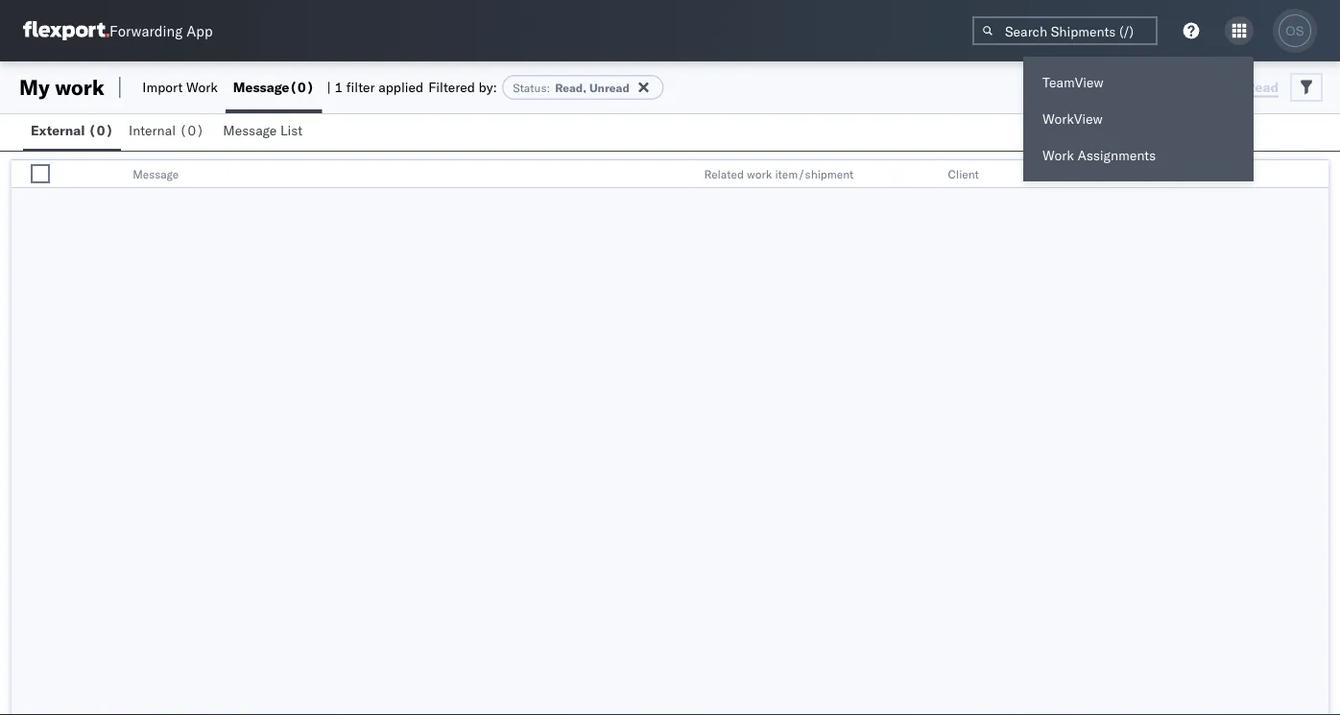 Task type: describe. For each thing, give the bounding box(es) containing it.
unread
[[590, 80, 630, 95]]

os
[[1286, 24, 1305, 38]]

(0) for external (0)
[[88, 122, 113, 139]]

related
[[704, 167, 744, 181]]

| 1 filter applied filtered by:
[[327, 79, 497, 96]]

Search Shipments (/) text field
[[973, 16, 1158, 45]]

work assignments link
[[1024, 137, 1254, 174]]

message for (0)
[[233, 79, 289, 96]]

item/shipment
[[775, 167, 854, 181]]

external (0)
[[31, 122, 113, 139]]

|
[[327, 79, 331, 96]]

filter
[[346, 79, 375, 96]]

applied
[[379, 79, 424, 96]]

list
[[280, 122, 303, 139]]

work assignments
[[1043, 147, 1156, 164]]

by:
[[479, 79, 497, 96]]

message list button
[[215, 113, 314, 151]]

work inside work assignments link
[[1043, 147, 1074, 164]]

resize handle column header for client
[[1160, 160, 1183, 189]]

import
[[142, 79, 183, 96]]

message list
[[223, 122, 303, 139]]

work inside import work button
[[186, 79, 218, 96]]

import work
[[142, 79, 218, 96]]

related work item/shipment
[[704, 167, 854, 181]]

external
[[31, 122, 85, 139]]

work for my
[[55, 74, 105, 100]]

(0) for internal (0)
[[179, 122, 204, 139]]

internal
[[129, 122, 176, 139]]

my
[[19, 74, 50, 100]]

teamview
[[1043, 74, 1104, 91]]

client
[[948, 167, 979, 181]]

external (0) button
[[23, 113, 121, 151]]

filtered
[[428, 79, 475, 96]]

status : read, unread
[[513, 80, 630, 95]]



Task type: vqa. For each thing, say whether or not it's contained in the screenshot.
exception
no



Task type: locate. For each thing, give the bounding box(es) containing it.
0 horizontal spatial (0)
[[88, 122, 113, 139]]

message
[[233, 79, 289, 96], [223, 122, 277, 139], [133, 167, 179, 181]]

message down internal
[[133, 167, 179, 181]]

resize handle column header for related work item/shipment
[[916, 160, 939, 189]]

assignments
[[1078, 147, 1156, 164]]

internal (0) button
[[121, 113, 215, 151]]

None checkbox
[[31, 164, 50, 183]]

internal (0)
[[129, 122, 204, 139]]

(0) inside internal (0) button
[[179, 122, 204, 139]]

message up message list
[[233, 79, 289, 96]]

(0) inside external (0) "button"
[[88, 122, 113, 139]]

work down workview
[[1043, 147, 1074, 164]]

4 resize handle column header from the left
[[1160, 160, 1183, 189]]

1
[[335, 79, 343, 96]]

workview link
[[1024, 101, 1254, 137]]

message left list
[[223, 122, 277, 139]]

os button
[[1273, 9, 1317, 53]]

work
[[55, 74, 105, 100], [747, 167, 772, 181]]

forwarding app link
[[23, 21, 213, 40]]

actions
[[1192, 167, 1232, 181]]

forwarding app
[[109, 22, 213, 40]]

0 horizontal spatial work
[[55, 74, 105, 100]]

5 resize handle column header from the left
[[1306, 160, 1329, 189]]

teamview link
[[1024, 64, 1254, 101]]

import work button
[[135, 61, 226, 113]]

1 vertical spatial message
[[223, 122, 277, 139]]

work
[[186, 79, 218, 96], [1043, 147, 1074, 164]]

resize handle column header for message
[[672, 160, 695, 189]]

(0)
[[289, 79, 314, 96], [88, 122, 113, 139], [179, 122, 204, 139]]

message (0)
[[233, 79, 314, 96]]

work right related
[[747, 167, 772, 181]]

0 vertical spatial work
[[186, 79, 218, 96]]

2 resize handle column header from the left
[[672, 160, 695, 189]]

1 horizontal spatial (0)
[[179, 122, 204, 139]]

(0) for message (0)
[[289, 79, 314, 96]]

2 horizontal spatial (0)
[[289, 79, 314, 96]]

read,
[[555, 80, 587, 95]]

workview
[[1043, 110, 1103, 127]]

my work
[[19, 74, 105, 100]]

1 horizontal spatial work
[[747, 167, 772, 181]]

message inside button
[[223, 122, 277, 139]]

1 horizontal spatial work
[[1043, 147, 1074, 164]]

forwarding
[[109, 22, 183, 40]]

work right import
[[186, 79, 218, 96]]

1 vertical spatial work
[[747, 167, 772, 181]]

1 resize handle column header from the left
[[62, 160, 85, 189]]

message for list
[[223, 122, 277, 139]]

3 resize handle column header from the left
[[916, 160, 939, 189]]

work up external (0)
[[55, 74, 105, 100]]

:
[[547, 80, 550, 95]]

status
[[513, 80, 547, 95]]

work for related
[[747, 167, 772, 181]]

(0) right external
[[88, 122, 113, 139]]

(0) left |
[[289, 79, 314, 96]]

1 vertical spatial work
[[1043, 147, 1074, 164]]

(0) right internal
[[179, 122, 204, 139]]

app
[[186, 22, 213, 40]]

flexport. image
[[23, 21, 109, 40]]

0 vertical spatial work
[[55, 74, 105, 100]]

resize handle column header
[[62, 160, 85, 189], [672, 160, 695, 189], [916, 160, 939, 189], [1160, 160, 1183, 189], [1306, 160, 1329, 189]]

0 vertical spatial message
[[233, 79, 289, 96]]

0 horizontal spatial work
[[186, 79, 218, 96]]

resize handle column header for actions
[[1306, 160, 1329, 189]]

2 vertical spatial message
[[133, 167, 179, 181]]



